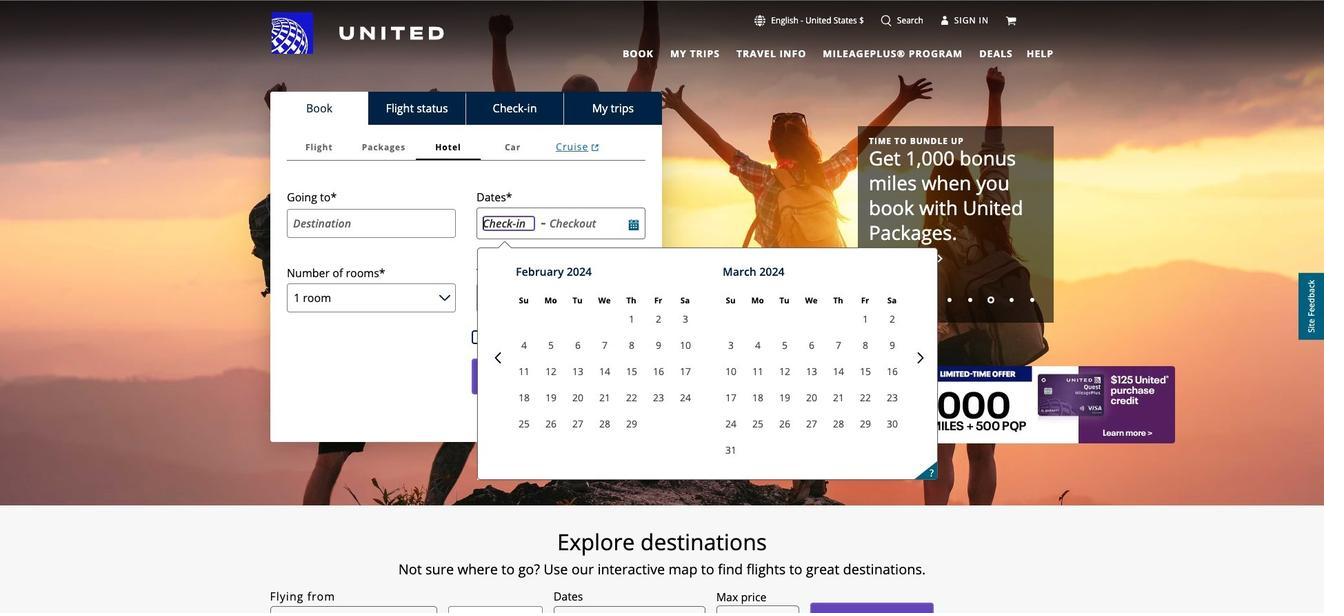 Task type: describe. For each thing, give the bounding box(es) containing it.
flying from element
[[271, 589, 336, 605]]

slide 5 of 6 image
[[1010, 298, 1014, 302]]

carousel buttons element
[[869, 287, 1043, 312]]

move forward to switch to the next month. image
[[916, 353, 927, 364]]

calendar application
[[482, 249, 1325, 480]]

Destination text field
[[287, 209, 456, 238]]

move backward to switch to the previous month. image
[[493, 353, 504, 364]]

pause image
[[896, 297, 903, 304]]

slide 2 of 6 image
[[948, 298, 952, 302]]

not sure where to go? use our interactive map to find flights to great destinations. element
[[191, 562, 1134, 578]]

select number of rooms. element
[[287, 266, 386, 281]]

Check-in text field
[[483, 216, 535, 231]]

currently in english united states	$ enter to change image
[[755, 15, 766, 26]]

united logo link to homepage image
[[272, 12, 444, 54]]



Task type: locate. For each thing, give the bounding box(es) containing it.
Checkout text field
[[550, 216, 629, 231]]

slide 6 of 6 image
[[1031, 298, 1035, 302]]

navigation
[[0, 12, 1325, 62]]

slide 4 of 6 image
[[988, 297, 995, 304]]

1 vertical spatial tab list
[[271, 92, 662, 125]]

view cart, click to view list of recently searched saved trips. image
[[1006, 15, 1017, 26]]

tab list
[[615, 42, 1016, 62], [271, 92, 662, 125], [287, 135, 646, 161]]

2 vertical spatial tab list
[[287, 135, 646, 161]]

explore destinations element
[[191, 529, 1134, 556]]

main content
[[0, 1, 1325, 613]]

slide 3 of 6 image
[[969, 298, 973, 302]]

None text field
[[717, 606, 800, 613]]

0 vertical spatial tab list
[[615, 42, 1016, 62]]

please enter the max price in the input text or tab to access the slider to set the max price. element
[[717, 589, 767, 606]]



Task type: vqa. For each thing, say whether or not it's contained in the screenshot.
the Return text box
no



